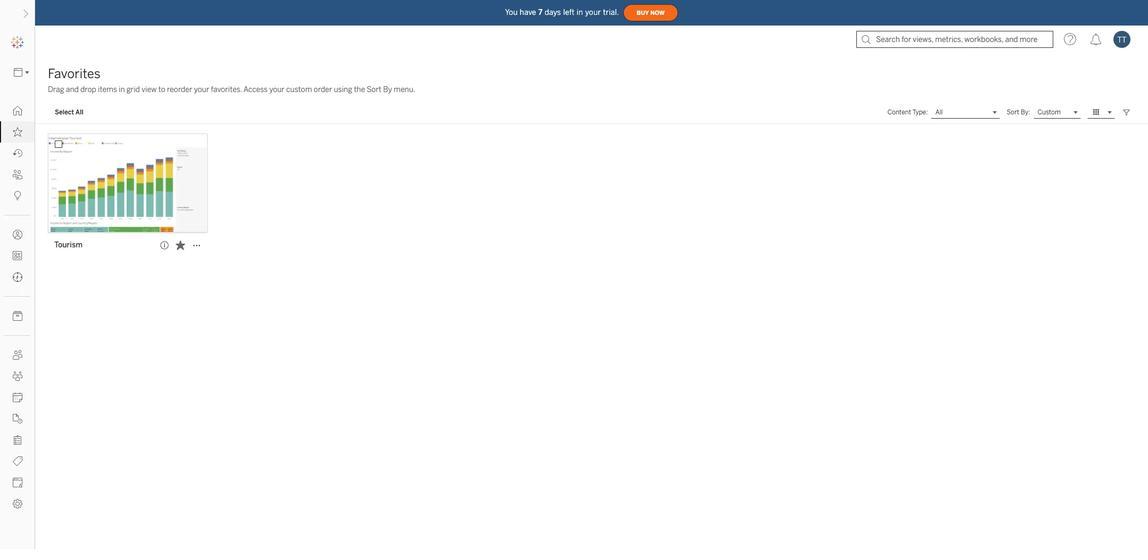 Task type: describe. For each thing, give the bounding box(es) containing it.
buy
[[637, 9, 649, 16]]

all inside select all button
[[75, 109, 83, 116]]

access
[[244, 85, 268, 94]]

drop
[[80, 85, 96, 94]]

1 horizontal spatial sort
[[1007, 109, 1019, 116]]

all inside all dropdown button
[[935, 109, 943, 116]]

content type:
[[888, 109, 928, 116]]

0 horizontal spatial your
[[194, 85, 209, 94]]

grid view image
[[1092, 108, 1101, 117]]

main navigation. press the up and down arrow keys to access links. element
[[0, 100, 35, 515]]

in for favorites
[[119, 85, 125, 94]]

2 horizontal spatial your
[[585, 8, 601, 17]]

1 horizontal spatial your
[[269, 85, 285, 94]]

all button
[[931, 106, 1000, 119]]

in for you
[[577, 8, 583, 17]]

select all button
[[48, 106, 90, 119]]

favorites.
[[211, 85, 242, 94]]

the
[[354, 85, 365, 94]]

Search for views, metrics, workbooks, and more text field
[[856, 31, 1053, 48]]

grid
[[127, 85, 140, 94]]

and
[[66, 85, 79, 94]]

days
[[545, 8, 561, 17]]

left
[[563, 8, 575, 17]]

select all
[[55, 109, 83, 116]]

have
[[520, 8, 536, 17]]

tourism
[[54, 241, 83, 250]]

favorites drag and drop items in grid view to reorder your favorites. access your custom order using the sort by menu.
[[48, 66, 415, 94]]

by:
[[1021, 109, 1030, 116]]

items
[[98, 85, 117, 94]]



Task type: vqa. For each thing, say whether or not it's contained in the screenshot.
You have 7 days left in your trial.
yes



Task type: locate. For each thing, give the bounding box(es) containing it.
to
[[158, 85, 165, 94]]

now
[[650, 9, 665, 16]]

select
[[55, 109, 74, 116]]

in left grid
[[119, 85, 125, 94]]

sort left by
[[367, 85, 382, 94]]

navigation panel element
[[0, 32, 35, 515]]

you
[[505, 8, 518, 17]]

sort left 'by:'
[[1007, 109, 1019, 116]]

sort by:
[[1007, 109, 1030, 116]]

1 vertical spatial sort
[[1007, 109, 1019, 116]]

buy now button
[[623, 4, 678, 21]]

order
[[314, 85, 332, 94]]

0 horizontal spatial in
[[119, 85, 125, 94]]

in
[[577, 8, 583, 17], [119, 85, 125, 94]]

type:
[[912, 109, 928, 116]]

content
[[888, 109, 911, 116]]

sort inside favorites drag and drop items in grid view to reorder your favorites. access your custom order using the sort by menu.
[[367, 85, 382, 94]]

1 vertical spatial in
[[119, 85, 125, 94]]

favorites
[[48, 66, 101, 81]]

0 horizontal spatial sort
[[367, 85, 382, 94]]

all
[[75, 109, 83, 116], [935, 109, 943, 116]]

menu.
[[394, 85, 415, 94]]

all right type:
[[935, 109, 943, 116]]

buy now
[[637, 9, 665, 16]]

trial.
[[603, 8, 619, 17]]

custom button
[[1033, 106, 1081, 119]]

1 all from the left
[[75, 109, 83, 116]]

your left trial.
[[585, 8, 601, 17]]

using
[[334, 85, 352, 94]]

0 vertical spatial in
[[577, 8, 583, 17]]

7
[[538, 8, 543, 17]]

sort
[[367, 85, 382, 94], [1007, 109, 1019, 116]]

reorder
[[167, 85, 192, 94]]

0 horizontal spatial all
[[75, 109, 83, 116]]

view
[[142, 85, 157, 94]]

your
[[585, 8, 601, 17], [194, 85, 209, 94], [269, 85, 285, 94]]

you have 7 days left in your trial.
[[505, 8, 619, 17]]

0 vertical spatial sort
[[367, 85, 382, 94]]

your right access
[[269, 85, 285, 94]]

all right select
[[75, 109, 83, 116]]

drag
[[48, 85, 64, 94]]

2 all from the left
[[935, 109, 943, 116]]

in inside favorites drag and drop items in grid view to reorder your favorites. access your custom order using the sort by menu.
[[119, 85, 125, 94]]

1 horizontal spatial in
[[577, 8, 583, 17]]

1 horizontal spatial all
[[935, 109, 943, 116]]

custom
[[1038, 108, 1061, 116]]

by
[[383, 85, 392, 94]]

your right reorder
[[194, 85, 209, 94]]

in right the left
[[577, 8, 583, 17]]

custom
[[286, 85, 312, 94]]



